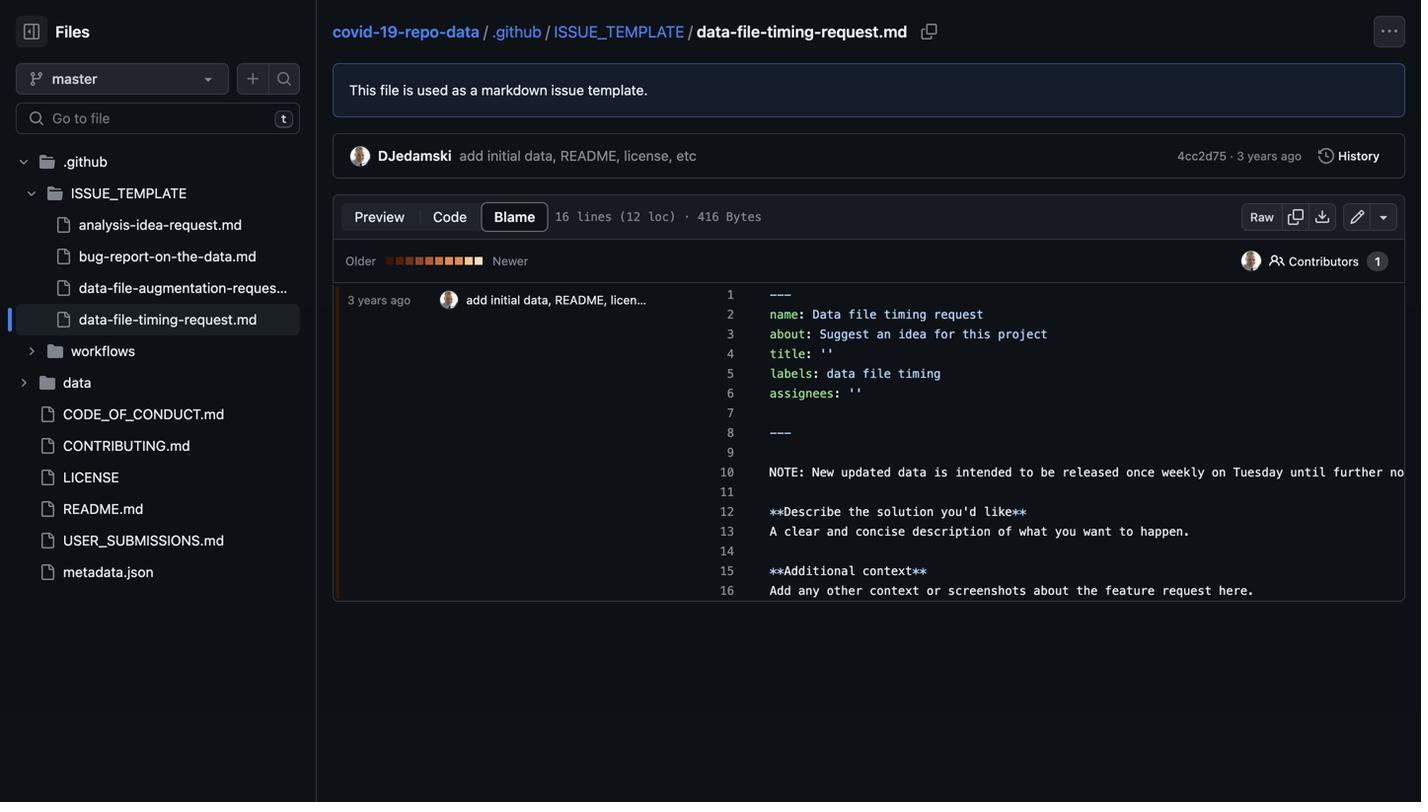Task type: vqa. For each thing, say whether or not it's contained in the screenshot.


Task type: locate. For each thing, give the bounding box(es) containing it.
side panel image
[[24, 24, 39, 39]]

file image inside tree item
[[55, 312, 71, 328]]

bytes
[[726, 210, 762, 224]]

ago left history image
[[1281, 149, 1302, 163]]

1 vertical spatial about
[[1034, 584, 1069, 598]]

0 horizontal spatial .github
[[63, 153, 107, 170]]

1 horizontal spatial 1
[[1375, 255, 1381, 268]]

1 vertical spatial add initial data, readme, license, etc
[[466, 293, 674, 307]]

1 vertical spatial file directory fill image
[[39, 375, 55, 391]]

context
[[863, 565, 912, 578], [870, 584, 920, 598]]

further
[[1333, 466, 1383, 480]]

1 vertical spatial file-
[[113, 280, 139, 296]]

0 vertical spatial 1
[[1375, 255, 1381, 268]]

3 down 2 on the top of page
[[727, 328, 734, 341]]

to inside ** describe the solution you'd like ** a clear and concise description of what you want to happen.
[[1119, 525, 1134, 539]]

1 horizontal spatial to
[[1119, 525, 1134, 539]]

1 vertical spatial timing-
[[139, 311, 184, 328]]

: down data
[[806, 328, 813, 341]]

4cc2d75 link
[[1178, 147, 1227, 165]]

: up assignees
[[813, 367, 820, 381]]

download raw file tooltip
[[1309, 203, 1336, 231]]

data, down newer
[[524, 293, 552, 307]]

0 vertical spatial add initial data, readme, license, etc link
[[460, 148, 697, 164]]

draggable pane splitter slider
[[314, 0, 319, 802]]

blame button
[[481, 202, 548, 232]]

add file tooltip
[[237, 63, 268, 95]]

0 vertical spatial context
[[863, 565, 912, 578]]

markdown
[[481, 82, 547, 98]]

group containing issue_template
[[16, 178, 305, 367]]

context left or at the bottom right of the page
[[870, 584, 920, 598]]

readme, down lines
[[555, 293, 607, 307]]

file right "this" at the left
[[380, 82, 399, 98]]

chevron down image
[[18, 156, 30, 168], [26, 188, 38, 199]]

data down workflows
[[63, 375, 91, 391]]

request.md
[[821, 22, 907, 41], [169, 217, 242, 233], [233, 280, 305, 296], [184, 311, 257, 328]]

/ right .github "link"
[[546, 22, 550, 41]]

1 horizontal spatial years
[[1248, 149, 1278, 163]]

1 horizontal spatial /
[[546, 22, 550, 41]]

history
[[1338, 149, 1380, 163]]

request.md left copy path image
[[821, 22, 907, 41]]

data
[[446, 22, 480, 41], [827, 367, 855, 381], [63, 375, 91, 391], [898, 466, 927, 480]]

1 vertical spatial readme,
[[555, 293, 607, 307]]

of
[[998, 525, 1012, 539]]

chevron down image left file directory open fill image at the top
[[26, 188, 38, 199]]

add initial data, readme, license, etc down newer
[[466, 293, 674, 307]]

1 / from the left
[[484, 22, 488, 41]]

1 horizontal spatial .github
[[492, 22, 542, 41]]

file image
[[55, 217, 71, 233], [55, 249, 71, 265], [55, 312, 71, 328], [39, 438, 55, 454], [39, 501, 55, 517]]

3 / from the left
[[688, 22, 693, 41]]

newer
[[493, 254, 528, 268]]

0 vertical spatial ago
[[1281, 149, 1302, 163]]

request.md up the-
[[169, 217, 242, 233]]

:
[[798, 308, 806, 322], [806, 328, 813, 341], [806, 347, 813, 361], [813, 367, 820, 381], [834, 387, 841, 401]]

0 horizontal spatial ·
[[683, 210, 691, 224]]

file image for data-
[[55, 312, 71, 328]]

0 horizontal spatial timing-
[[139, 311, 184, 328]]

file view element
[[341, 202, 548, 232]]

add initial data, readme, license, etc up lines
[[460, 148, 697, 164]]

3 years ago
[[347, 293, 411, 307]]

file up suggest
[[848, 308, 877, 322]]

etc
[[677, 148, 697, 164], [657, 293, 674, 307]]

1 vertical spatial djedamski image
[[1242, 251, 1261, 271]]

is
[[403, 82, 413, 98], [934, 466, 948, 480]]

request up for
[[934, 308, 984, 322]]

0 vertical spatial chevron down image
[[18, 156, 30, 168]]

file- inside data-file-timing-request.md tree item
[[113, 311, 139, 328]]

3 right 4cc2d75
[[1237, 149, 1244, 163]]

add
[[770, 584, 791, 598]]

djedamski image left the djedamski link
[[350, 147, 370, 166]]

data up solution
[[898, 466, 927, 480]]

** additional context ** add any other context or screenshots about the feature request here.
[[770, 565, 1255, 598]]

initial up 'blame'
[[487, 148, 521, 164]]

context down concise on the bottom right of the page
[[863, 565, 912, 578]]

0 horizontal spatial etc
[[657, 293, 674, 307]]

license, down (12
[[611, 293, 653, 307]]

0 horizontal spatial issue_template
[[71, 185, 187, 201]]

0 horizontal spatial 16
[[555, 210, 569, 224]]

request.md inside tree item
[[184, 311, 257, 328]]

0 vertical spatial timing-
[[767, 22, 821, 41]]

the up and
[[848, 505, 870, 519]]

note: new updated data is intended to be released once weekly on tuesday until further notic
[[770, 466, 1421, 480]]

file directory fill image right chevron right icon
[[47, 343, 63, 359]]

1 vertical spatial .github
[[63, 153, 107, 170]]

data- down bug-
[[79, 280, 113, 296]]

1 horizontal spatial djedamski image
[[1242, 251, 1261, 271]]

0 vertical spatial data,
[[525, 148, 557, 164]]

1
[[1375, 255, 1381, 268], [727, 288, 734, 302]]

file image
[[55, 280, 71, 296], [39, 407, 55, 422], [39, 470, 55, 486], [39, 533, 55, 549], [39, 565, 55, 580]]

on
[[1212, 466, 1226, 480]]

chevron down image left file directory open fill icon
[[18, 156, 30, 168]]

edit file image
[[1350, 209, 1365, 225]]

request left here.
[[1162, 584, 1212, 598]]

data- right issue_template link
[[697, 22, 737, 41]]

1 2 3 4 5 6 7 8 9 10 11 12 13 14 15 16
[[720, 288, 734, 598]]

1 for 1
[[1375, 255, 1381, 268]]

2 vertical spatial file-
[[113, 311, 139, 328]]

data,
[[525, 148, 557, 164], [524, 293, 552, 307]]

data down suggest
[[827, 367, 855, 381]]

request
[[934, 308, 984, 322], [1162, 584, 1212, 598]]

djedamski image left sc 9kayk9 0 'image'
[[1242, 251, 1261, 271]]

1 vertical spatial context
[[870, 584, 920, 598]]

file directory fill image
[[47, 343, 63, 359], [39, 375, 55, 391]]

issue_template up analysis-
[[71, 185, 187, 201]]

search this repository image
[[276, 71, 292, 87]]

0 vertical spatial timing
[[884, 308, 927, 322]]

0 vertical spatial readme,
[[560, 148, 620, 164]]

user_submissions.md
[[63, 532, 224, 549]]

license, up 16 lines (12 loc) · 416 bytes
[[624, 148, 673, 164]]

0 horizontal spatial 1
[[727, 288, 734, 302]]

years down older
[[358, 293, 387, 307]]

4cc2d75 · 3 years ago
[[1178, 149, 1302, 163]]

djedamski image
[[350, 147, 370, 166], [1242, 251, 1261, 271]]

0 vertical spatial is
[[403, 82, 413, 98]]

the inside '** additional context ** add any other context or screenshots about the feature request here.'
[[1076, 584, 1098, 598]]

djedamski
[[378, 148, 452, 164]]

file image for license
[[39, 470, 55, 486]]

file image for bug-
[[55, 249, 71, 265]]

1 inside 1 2 3 4 5 6 7 8 9 10 11 12 13 14 15 16
[[727, 288, 734, 302]]

0 vertical spatial etc
[[677, 148, 697, 164]]

to left be
[[1019, 466, 1034, 480]]

1 horizontal spatial issue_template
[[554, 22, 684, 41]]

add right the djedamski link
[[460, 148, 484, 164]]

to
[[1019, 466, 1034, 480], [1119, 525, 1134, 539]]

1 vertical spatial 1
[[727, 288, 734, 302]]

0 horizontal spatial the
[[848, 505, 870, 519]]

etc up 16 lines (12 loc) · 416 bytes
[[677, 148, 697, 164]]

issue_template inside issue_template tree item
[[71, 185, 187, 201]]

preview button
[[341, 202, 419, 232]]

0 horizontal spatial to
[[1019, 466, 1034, 480]]

file image left bug-
[[55, 249, 71, 265]]

file directory fill image for data
[[39, 375, 55, 391]]

file image up workflows
[[55, 312, 71, 328]]

3 down older
[[347, 293, 355, 307]]

file image left "readme.md"
[[39, 501, 55, 517]]

etc down loc) at the top left of the page
[[657, 293, 674, 307]]

0 vertical spatial file directory fill image
[[47, 343, 63, 359]]

group containing analysis-idea-request.md
[[16, 209, 305, 336]]

about up title
[[770, 328, 806, 341]]

intended
[[955, 466, 1012, 480]]

is left used
[[403, 82, 413, 98]]

augmentation-
[[139, 280, 233, 296]]

0 horizontal spatial request
[[934, 308, 984, 322]]

8
[[727, 426, 734, 440]]

timing
[[884, 308, 927, 322], [898, 367, 941, 381]]

2 vertical spatial 3
[[727, 328, 734, 341]]

1 horizontal spatial about
[[1034, 584, 1069, 598]]

data-
[[697, 22, 737, 41], [79, 280, 113, 296], [79, 311, 113, 328]]

** describe the solution you'd like ** a clear and concise description of what you want to happen.
[[770, 505, 1191, 539]]

2 horizontal spatial /
[[688, 22, 693, 41]]

.github up markdown
[[492, 22, 542, 41]]

2 / from the left
[[546, 22, 550, 41]]

data- up workflows
[[79, 311, 113, 328]]

the-
[[177, 248, 204, 265]]

1 vertical spatial ·
[[683, 210, 691, 224]]

group
[[16, 178, 305, 367], [16, 209, 305, 336]]

· right 4cc2d75
[[1230, 149, 1234, 163]]

template.
[[588, 82, 648, 98]]

request.md down the data-file-augmentation-request.md
[[184, 311, 257, 328]]

0 vertical spatial djedamski image
[[350, 147, 370, 166]]

/ left .github "link"
[[484, 22, 488, 41]]

0 vertical spatial data-
[[697, 22, 737, 41]]

data-file-timing-request.md
[[79, 311, 257, 328]]

0 vertical spatial add initial data, readme, license, etc
[[460, 148, 697, 164]]

years right 4cc2d75 link
[[1248, 149, 1278, 163]]

covid-19-repo-data / .github / issue_template / data-file-timing-request.md
[[333, 22, 907, 41]]

file image down file directory open fill image at the top
[[55, 217, 71, 233]]

2 vertical spatial data-
[[79, 311, 113, 328]]

0 horizontal spatial 3
[[347, 293, 355, 307]]

fork this repository and edit the file tooltip
[[1343, 203, 1371, 231]]

1 vertical spatial ago
[[391, 293, 411, 307]]

0 vertical spatial license,
[[624, 148, 673, 164]]

0 vertical spatial ·
[[1230, 149, 1234, 163]]

0 vertical spatial file
[[380, 82, 399, 98]]

1 horizontal spatial the
[[1076, 584, 1098, 598]]

1 horizontal spatial 16
[[720, 584, 734, 598]]

request inside --- name : data file timing request about : suggest an idea for this project title : ' ' labels : data file timing assignees : ' '
[[934, 308, 984, 322]]

about inside --- name : data file timing request about : suggest an idea for this project title : ' ' labels : data file timing assignees : ' '
[[770, 328, 806, 341]]

file directory fill image right chevron right image
[[39, 375, 55, 391]]

**
[[770, 505, 784, 519], [1012, 505, 1027, 519], [770, 565, 784, 578], [912, 565, 927, 578]]

1 for 1 2 3 4 5 6 7 8 9 10 11 12 13 14 15 16
[[727, 288, 734, 302]]

idea
[[898, 328, 927, 341]]

idea-
[[136, 217, 169, 233]]

screenshots
[[948, 584, 1027, 598]]

file down 'an'
[[863, 367, 891, 381]]

files tree
[[16, 146, 305, 588]]

0 vertical spatial about
[[770, 328, 806, 341]]

file- for data-file-augmentation-request.md
[[113, 280, 139, 296]]

is left intended
[[934, 466, 948, 480]]

16 down 15
[[720, 584, 734, 598]]

1 vertical spatial initial
[[491, 293, 520, 307]]

: up "labels"
[[806, 347, 813, 361]]

issue_template link
[[554, 22, 684, 41]]

1 vertical spatial add
[[466, 293, 487, 307]]

1 horizontal spatial 3
[[727, 328, 734, 341]]

data left .github "link"
[[446, 22, 480, 41]]

16
[[555, 210, 569, 224], [720, 584, 734, 598]]

add initial data, readme, license, etc link down newer
[[466, 293, 674, 307]]

1 vertical spatial to
[[1119, 525, 1134, 539]]

chevron down image for .github
[[18, 156, 30, 168]]

·
[[1230, 149, 1234, 163], [683, 210, 691, 224]]

released
[[1062, 466, 1119, 480]]

0 vertical spatial add
[[460, 148, 484, 164]]

3 for 1 2 3 4 5 6 7 8 9 10 11 12 13 14 15 16
[[727, 328, 734, 341]]

data- for data-file-timing-request.md
[[79, 311, 113, 328]]

ago
[[1281, 149, 1302, 163], [391, 293, 411, 307]]

1 up 2 on the top of page
[[727, 288, 734, 302]]

add initial data, readme, license, etc link up lines
[[460, 148, 697, 164]]

0 vertical spatial the
[[848, 505, 870, 519]]

readme, up lines
[[560, 148, 620, 164]]

code
[[433, 209, 467, 225]]

issue_template up template.
[[554, 22, 684, 41]]

t
[[281, 113, 287, 126]]

years
[[1248, 149, 1278, 163], [358, 293, 387, 307]]

ago down preview button
[[391, 293, 411, 307]]

1 vertical spatial data,
[[524, 293, 552, 307]]

** up add
[[770, 565, 784, 578]]

3 inside 1 2 3 4 5 6 7 8 9 10 11 12 13 14 15 16
[[727, 328, 734, 341]]

or
[[927, 584, 941, 598]]

additional
[[784, 565, 855, 578]]

1 vertical spatial request
[[1162, 584, 1212, 598]]

2 horizontal spatial 3
[[1237, 149, 1244, 163]]

0 horizontal spatial djedamski image
[[350, 147, 370, 166]]

1 horizontal spatial etc
[[677, 148, 697, 164]]

for
[[934, 328, 955, 341]]

0 horizontal spatial about
[[770, 328, 806, 341]]

the left feature
[[1076, 584, 1098, 598]]

add initial data, readme, license, etc
[[460, 148, 697, 164], [466, 293, 674, 307]]

timing up idea
[[884, 308, 927, 322]]

** up what
[[1012, 505, 1027, 519]]

files
[[55, 22, 90, 41]]

git branch image
[[29, 71, 44, 87]]

0 horizontal spatial /
[[484, 22, 488, 41]]

feature
[[1105, 584, 1155, 598]]

0 horizontal spatial is
[[403, 82, 413, 98]]

-
[[770, 288, 777, 302], [777, 288, 784, 302], [784, 288, 791, 302], [770, 426, 777, 440], [777, 426, 784, 440], [784, 426, 791, 440]]

name
[[770, 308, 798, 322]]

1 vertical spatial issue_template
[[71, 185, 187, 201]]

on-
[[155, 248, 177, 265]]

happen.
[[1141, 525, 1191, 539]]

chevron right image
[[26, 345, 38, 357]]

14
[[720, 545, 734, 559]]

.github
[[492, 22, 542, 41], [63, 153, 107, 170]]

file-
[[737, 22, 767, 41], [113, 280, 139, 296], [113, 311, 139, 328]]

/ right issue_template link
[[688, 22, 693, 41]]

(12
[[619, 210, 641, 224]]

new
[[813, 466, 834, 480]]

.github tree item
[[16, 146, 305, 367]]

bug-report-on-the-data.md
[[79, 248, 256, 265]]

1 vertical spatial data-
[[79, 280, 113, 296]]

3 for 4cc2d75 · 3 years ago
[[1237, 149, 1244, 163]]

0 vertical spatial request
[[934, 308, 984, 322]]

1 vertical spatial the
[[1076, 584, 1098, 598]]

add
[[460, 148, 484, 164], [466, 293, 487, 307]]

data, up 'blame'
[[525, 148, 557, 164]]

about down the you
[[1034, 584, 1069, 598]]

1 vertical spatial etc
[[657, 293, 674, 307]]

data- inside data-file-timing-request.md tree item
[[79, 311, 113, 328]]

preview
[[355, 209, 405, 225]]

1 horizontal spatial request
[[1162, 584, 1212, 598]]

timing down idea
[[898, 367, 941, 381]]

· left 416
[[683, 210, 691, 224]]

add down code button
[[466, 293, 487, 307]]

to right 'want'
[[1119, 525, 1134, 539]]

1 vertical spatial years
[[358, 293, 387, 307]]

0 vertical spatial file-
[[737, 22, 767, 41]]

initial down newer
[[491, 293, 520, 307]]

1 vertical spatial chevron down image
[[26, 188, 38, 199]]

data inside --- name : data file timing request about : suggest an idea for this project title : ' ' labels : data file timing assignees : ' '
[[827, 367, 855, 381]]

this
[[349, 82, 376, 98]]

file image inside issue_template tree item
[[55, 280, 71, 296]]

7
[[727, 407, 734, 420]]

and
[[827, 525, 848, 539]]

0 horizontal spatial ago
[[391, 293, 411, 307]]

1 down more edit options image
[[1375, 255, 1381, 268]]

data, for the top add initial data, readme, license, etc link
[[525, 148, 557, 164]]

: down suggest
[[834, 387, 841, 401]]

0 vertical spatial 3
[[1237, 149, 1244, 163]]

djedamski link
[[378, 148, 452, 164]]

1 vertical spatial is
[[934, 466, 948, 480]]

2 group from the top
[[16, 209, 305, 336]]

project
[[998, 328, 1048, 341]]

1 vertical spatial 16
[[720, 584, 734, 598]]

1 group from the top
[[16, 178, 305, 367]]

.github right file directory open fill icon
[[63, 153, 107, 170]]

data
[[813, 308, 841, 322]]

a
[[470, 82, 478, 98]]

16 left lines
[[555, 210, 569, 224]]



Task type: describe. For each thing, give the bounding box(es) containing it.
clear
[[784, 525, 820, 539]]

any
[[798, 584, 820, 598]]

used
[[417, 82, 448, 98]]

license
[[63, 469, 119, 486]]

--- name : data file timing request about : suggest an idea for this project title : ' ' labels : data file timing assignees : ' '
[[770, 288, 1048, 401]]

0 vertical spatial .github
[[492, 22, 542, 41]]

search image
[[29, 111, 44, 126]]

about inside '** additional context ** add any other context or screenshots about the feature request here.'
[[1034, 584, 1069, 598]]

once
[[1126, 466, 1155, 480]]

title
[[770, 347, 806, 361]]

data- for data-file-augmentation-request.md
[[79, 280, 113, 296]]

0 vertical spatial to
[[1019, 466, 1034, 480]]

.github inside tree item
[[63, 153, 107, 170]]

assignees
[[770, 387, 834, 401]]

tuesday
[[1233, 466, 1283, 480]]

---
[[770, 426, 791, 440]]

** up or at the bottom right of the page
[[912, 565, 927, 578]]

data-file-augmentation-request.md
[[79, 280, 305, 296]]

you'd
[[941, 505, 977, 519]]

download raw content image
[[1315, 209, 1330, 225]]

what
[[1019, 525, 1048, 539]]

request inside '** additional context ** add any other context or screenshots about the feature request here.'
[[1162, 584, 1212, 598]]

1 vertical spatial 3
[[347, 293, 355, 307]]

2 vertical spatial file
[[863, 367, 891, 381]]

be
[[1041, 466, 1055, 480]]

older
[[345, 254, 376, 268]]

file- for data-file-timing-request.md
[[113, 311, 139, 328]]

like
[[984, 505, 1012, 519]]

request.md down the data.md
[[233, 280, 305, 296]]

analysis-idea-request.md
[[79, 217, 242, 233]]

0 vertical spatial initial
[[487, 148, 521, 164]]

issue
[[551, 82, 584, 98]]

contributors
[[1289, 255, 1359, 268]]

1 horizontal spatial timing-
[[767, 22, 821, 41]]

copy path image
[[921, 24, 937, 39]]

labels
[[770, 367, 813, 381]]

12
[[720, 505, 734, 519]]

suggest
[[820, 328, 870, 341]]

chevron right image
[[18, 377, 30, 389]]

1 horizontal spatial ago
[[1281, 149, 1302, 163]]

file image for metadata.json
[[39, 565, 55, 580]]

: left data
[[798, 308, 806, 322]]

more file actions image
[[1382, 24, 1398, 39]]

1 horizontal spatial ·
[[1230, 149, 1234, 163]]

more edit options image
[[1376, 209, 1392, 225]]

data-file-timing-request.md tree item
[[16, 304, 300, 336]]

history image
[[1319, 148, 1334, 164]]

readme.md
[[63, 501, 143, 517]]

Go to file text field
[[52, 104, 267, 133]]

updated
[[841, 466, 891, 480]]

0 horizontal spatial years
[[358, 293, 387, 307]]

the inside ** describe the solution you'd like ** a clear and concise description of what you want to happen.
[[848, 505, 870, 519]]

9
[[727, 446, 734, 460]]

master
[[52, 71, 97, 87]]

sc 9kayk9 0 image
[[1269, 253, 1285, 269]]

file directory open fill image
[[39, 154, 55, 170]]

1 horizontal spatial is
[[934, 466, 948, 480]]

an
[[877, 328, 891, 341]]

1 vertical spatial timing
[[898, 367, 941, 381]]

file image for user_submissions.md
[[39, 533, 55, 549]]

file directory fill image for workflows
[[47, 343, 63, 359]]

data inside files tree
[[63, 375, 91, 391]]

workflows
[[71, 343, 135, 359]]

code button
[[420, 202, 480, 232]]

416
[[698, 210, 719, 224]]

other
[[827, 584, 863, 598]]

4
[[727, 347, 734, 361]]

bug-
[[79, 248, 110, 265]]

16 lines (12 loc) · 416 bytes
[[555, 210, 762, 224]]

2
[[727, 308, 734, 322]]

timing- inside data-file-timing-request.md tree item
[[139, 311, 184, 328]]

contributing.md
[[63, 438, 190, 454]]

15
[[720, 565, 734, 578]]

file directory open fill image
[[47, 186, 63, 201]]

issue_template tree item
[[16, 178, 305, 336]]

covid-19-repo-data link
[[333, 22, 480, 41]]

metadata.json
[[63, 564, 154, 580]]

history link
[[1310, 142, 1389, 170]]

5
[[727, 367, 734, 381]]

group for issue_template
[[16, 209, 305, 336]]

0 vertical spatial issue_template
[[554, 22, 684, 41]]

describe
[[784, 505, 841, 519]]

report-
[[110, 248, 155, 265]]

** up a
[[770, 505, 784, 519]]

repo-
[[405, 22, 446, 41]]

add file image
[[245, 71, 261, 87]]

0 vertical spatial years
[[1248, 149, 1278, 163]]

file image for analysis-
[[55, 217, 71, 233]]

this
[[962, 328, 991, 341]]

chevron down image for issue_template
[[26, 188, 38, 199]]

13
[[720, 525, 734, 539]]

file image left contributing.md
[[39, 438, 55, 454]]

6
[[727, 387, 734, 401]]

file image for code_of_conduct.md
[[39, 407, 55, 422]]

11
[[720, 486, 734, 499]]

notic
[[1390, 466, 1421, 480]]

10
[[720, 466, 734, 480]]

1 vertical spatial add initial data, readme, license, etc link
[[466, 293, 674, 307]]

1 vertical spatial file
[[848, 308, 877, 322]]

want
[[1084, 525, 1112, 539]]

file image for data-file-augmentation-request.md
[[55, 280, 71, 296]]

until
[[1290, 466, 1326, 480]]

blame
[[494, 209, 535, 225]]

data, for the bottommost add initial data, readme, license, etc link
[[524, 293, 552, 307]]

a
[[770, 525, 777, 539]]

code_of_conduct.md
[[63, 406, 224, 422]]

0 vertical spatial 16
[[555, 210, 569, 224]]

data.md
[[204, 248, 256, 265]]

copy raw content image
[[1288, 209, 1304, 225]]

note:
[[770, 466, 806, 480]]

1 vertical spatial license,
[[611, 293, 653, 307]]

this file is used as a markdown issue template.
[[349, 82, 648, 98]]

lines
[[576, 210, 612, 224]]

weekly
[[1162, 466, 1205, 480]]

you
[[1055, 525, 1076, 539]]

group for .github
[[16, 178, 305, 367]]

here.
[[1219, 584, 1255, 598]]

raw
[[1250, 210, 1274, 224]]



